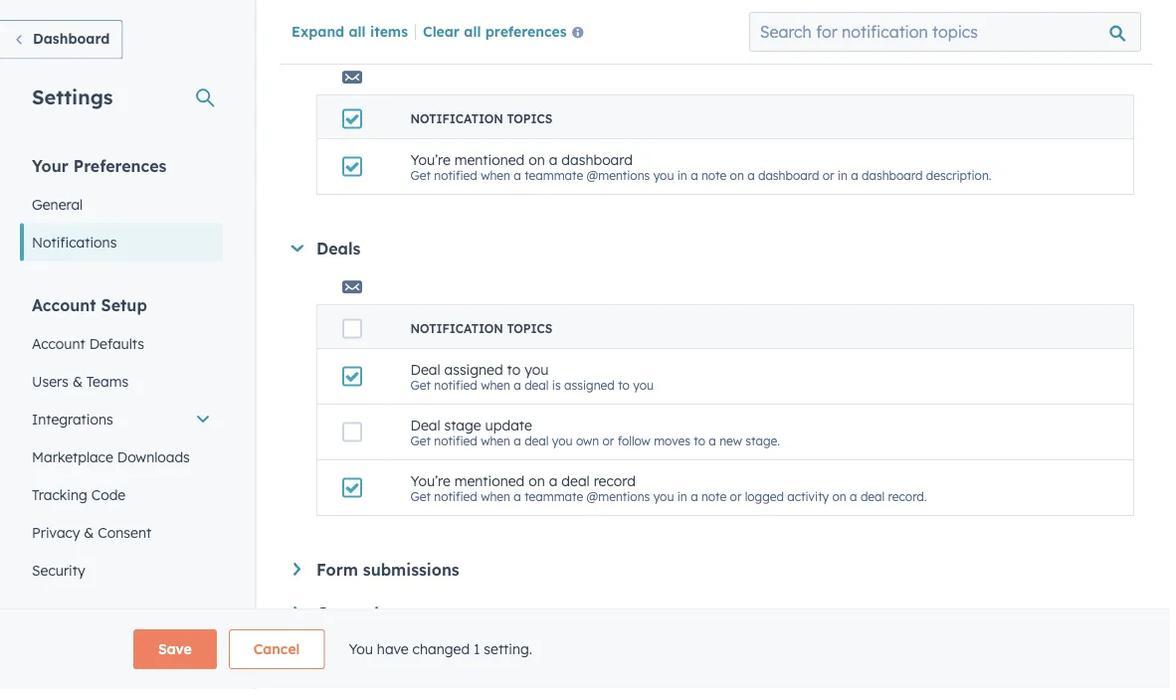 Task type: describe. For each thing, give the bounding box(es) containing it.
record.
[[888, 489, 927, 504]]

marketplace
[[32, 448, 113, 466]]

integrations button
[[20, 401, 223, 438]]

topics for dashboards
[[507, 111, 553, 126]]

mentioned for dashboard
[[454, 151, 525, 168]]

caret image for dashboards
[[291, 35, 304, 42]]

tracking code link
[[20, 476, 223, 514]]

deal for deal stage update
[[410, 416, 440, 434]]

users
[[32, 373, 69, 390]]

expand all items button
[[292, 22, 408, 40]]

setting.
[[484, 641, 532, 658]]

account defaults
[[32, 335, 144, 352]]

you inside deal stage update get notified when a deal you own or follow moves to a new stage.
[[552, 434, 573, 449]]

notified inside deal stage update get notified when a deal you own or follow moves to a new stage.
[[434, 434, 477, 449]]

teammate inside you're mentioned on a deal record get notified when a teammate @mentions you in a note or logged activity on a deal record.
[[525, 489, 583, 504]]

code
[[91, 486, 126, 504]]

preferences
[[73, 156, 167, 176]]

1 horizontal spatial assigned
[[564, 378, 615, 393]]

record
[[594, 472, 636, 489]]

get inside you're mentioned on a dashboard get notified when a teammate @mentions you in a note on a dashboard or in a dashboard description.
[[410, 168, 431, 183]]

follow
[[618, 434, 651, 449]]

1 vertical spatial general
[[316, 604, 379, 624]]

general link
[[20, 186, 223, 223]]

integrations
[[32, 410, 113, 428]]

caret image for form submissions
[[294, 563, 301, 576]]

deal left record
[[562, 472, 590, 489]]

1
[[474, 641, 480, 658]]

you're for you're mentioned on a dashboard
[[410, 151, 451, 168]]

form submissions button
[[294, 560, 1134, 580]]

account for account setup
[[32, 295, 96, 315]]

form submissions
[[316, 560, 459, 580]]

deal stage update get notified when a deal you own or follow moves to a new stage.
[[410, 416, 780, 449]]

your preferences element
[[20, 155, 223, 261]]

note inside you're mentioned on a dashboard get notified when a teammate @mentions you in a note on a dashboard or in a dashboard description.
[[702, 168, 727, 183]]

expand
[[292, 22, 344, 40]]

consent
[[98, 524, 151, 541]]

is
[[552, 378, 561, 393]]

when inside 'deal assigned to you get notified when a deal is assigned to you'
[[481, 378, 511, 393]]

dashboard
[[33, 30, 110, 47]]

cancel button
[[229, 630, 325, 670]]

dashboards
[[316, 29, 412, 49]]

teammate inside you're mentioned on a dashboard get notified when a teammate @mentions you in a note on a dashboard or in a dashboard description.
[[525, 168, 583, 183]]

notified inside 'deal assigned to you get notified when a deal is assigned to you'
[[434, 378, 477, 393]]

mentioned for deal
[[454, 472, 525, 489]]

moves
[[654, 434, 691, 449]]

account setup element
[[20, 294, 223, 590]]

save button
[[133, 630, 217, 670]]

you inside you're mentioned on a deal record get notified when a teammate @mentions you in a note or logged activity on a deal record.
[[653, 489, 674, 504]]

update
[[485, 416, 532, 434]]

save
[[158, 641, 192, 658]]

expand all items
[[292, 22, 408, 40]]

form
[[316, 560, 358, 580]]

downloads
[[117, 448, 190, 466]]

you're mentioned on a deal record get notified when a teammate @mentions you in a note or logged activity on a deal record.
[[410, 472, 927, 504]]

when inside you're mentioned on a deal record get notified when a teammate @mentions you in a note or logged activity on a deal record.
[[481, 489, 511, 504]]

have
[[377, 641, 409, 658]]

you up follow at right bottom
[[633, 378, 654, 393]]

topics for deals
[[507, 321, 553, 336]]

new
[[720, 434, 742, 449]]

notification topics for deals
[[410, 321, 553, 336]]

deal assigned to you get notified when a deal is assigned to you
[[410, 360, 654, 393]]

clear all preferences button
[[423, 21, 592, 45]]

account defaults link
[[20, 325, 223, 363]]

own
[[576, 434, 599, 449]]

security
[[32, 562, 85, 579]]

you inside you're mentioned on a dashboard get notified when a teammate @mentions you in a note on a dashboard or in a dashboard description.
[[653, 168, 674, 183]]

deal for deal assigned to you
[[410, 360, 440, 378]]

notification for deals
[[410, 321, 503, 336]]

security link
[[20, 552, 223, 590]]

notification for dashboards
[[410, 111, 503, 126]]

your preferences
[[32, 156, 167, 176]]

when inside you're mentioned on a dashboard get notified when a teammate @mentions you in a note on a dashboard or in a dashboard description.
[[481, 168, 511, 183]]

or inside deal stage update get notified when a deal you own or follow moves to a new stage.
[[603, 434, 614, 449]]



Task type: locate. For each thing, give the bounding box(es) containing it.
2 topics from the top
[[507, 321, 553, 336]]

general inside your preferences element
[[32, 196, 83, 213]]

2 deal from the top
[[410, 416, 440, 434]]

0 vertical spatial notification
[[410, 111, 503, 126]]

general button
[[294, 604, 1134, 624]]

1 @mentions from the top
[[587, 168, 650, 183]]

1 vertical spatial caret image
[[294, 563, 301, 576]]

mentioned
[[454, 151, 525, 168], [454, 472, 525, 489]]

1 vertical spatial you're
[[410, 472, 451, 489]]

1 horizontal spatial &
[[84, 524, 94, 541]]

marketplace downloads link
[[20, 438, 223, 476]]

notified inside you're mentioned on a deal record get notified when a teammate @mentions you in a note or logged activity on a deal record.
[[434, 489, 477, 504]]

deal inside 'deal assigned to you get notified when a deal is assigned to you'
[[525, 378, 549, 393]]

notification down "clear"
[[410, 111, 503, 126]]

4 when from the top
[[481, 489, 511, 504]]

deal inside deal stage update get notified when a deal you own or follow moves to a new stage.
[[410, 416, 440, 434]]

1 vertical spatial topics
[[507, 321, 553, 336]]

privacy & consent link
[[20, 514, 223, 552]]

topics up 'deal assigned to you get notified when a deal is assigned to you'
[[507, 321, 553, 336]]

& for users
[[73, 373, 83, 390]]

account
[[32, 295, 96, 315], [32, 335, 85, 352]]

topics
[[507, 111, 553, 126], [507, 321, 553, 336]]

dashboards button
[[290, 29, 1134, 49]]

all for expand
[[349, 22, 366, 40]]

caret image left dashboards
[[291, 35, 304, 42]]

clear all preferences
[[423, 22, 567, 40]]

caret image
[[291, 35, 304, 42], [294, 563, 301, 576], [294, 607, 301, 620]]

in inside you're mentioned on a deal record get notified when a teammate @mentions you in a note or logged activity on a deal record.
[[677, 489, 687, 504]]

notifications
[[32, 233, 117, 251]]

2 horizontal spatial dashboard
[[862, 168, 923, 183]]

notification topics for dashboards
[[410, 111, 553, 126]]

tracking
[[32, 486, 87, 504]]

1 vertical spatial notification
[[410, 321, 503, 336]]

dashboard link
[[0, 20, 123, 59]]

1 when from the top
[[481, 168, 511, 183]]

all left items in the left of the page
[[349, 22, 366, 40]]

when
[[481, 168, 511, 183], [481, 378, 511, 393], [481, 434, 511, 449], [481, 489, 511, 504]]

& right privacy
[[84, 524, 94, 541]]

stage.
[[746, 434, 780, 449]]

deal inside 'deal assigned to you get notified when a deal is assigned to you'
[[410, 360, 440, 378]]

1 vertical spatial account
[[32, 335, 85, 352]]

1 notification from the top
[[410, 111, 503, 126]]

0 vertical spatial @mentions
[[587, 168, 650, 183]]

1 vertical spatial note
[[702, 489, 727, 504]]

assigned right is
[[564, 378, 615, 393]]

users & teams link
[[20, 363, 223, 401]]

account for account defaults
[[32, 335, 85, 352]]

3 when from the top
[[481, 434, 511, 449]]

1 mentioned from the top
[[454, 151, 525, 168]]

you
[[653, 168, 674, 183], [525, 360, 549, 378], [633, 378, 654, 393], [552, 434, 573, 449], [653, 489, 674, 504]]

0 horizontal spatial to
[[507, 360, 521, 378]]

logged
[[745, 489, 784, 504]]

2 teammate from the top
[[525, 489, 583, 504]]

0 vertical spatial or
[[823, 168, 834, 183]]

2 note from the top
[[702, 489, 727, 504]]

1 horizontal spatial all
[[464, 22, 481, 40]]

account up account defaults
[[32, 295, 96, 315]]

all
[[349, 22, 366, 40], [464, 22, 481, 40]]

1 account from the top
[[32, 295, 96, 315]]

0 vertical spatial you're
[[410, 151, 451, 168]]

notified
[[434, 168, 477, 183], [434, 378, 477, 393], [434, 434, 477, 449], [434, 489, 477, 504]]

you're for you're mentioned on a deal record
[[410, 472, 451, 489]]

users & teams
[[32, 373, 128, 390]]

0 horizontal spatial general
[[32, 196, 83, 213]]

tracking code
[[32, 486, 126, 504]]

all inside button
[[464, 22, 481, 40]]

1 teammate from the top
[[525, 168, 583, 183]]

1 note from the top
[[702, 168, 727, 183]]

changed
[[413, 641, 470, 658]]

deal
[[525, 378, 549, 393], [525, 434, 549, 449], [562, 472, 590, 489], [861, 489, 885, 504]]

dashboard
[[562, 151, 633, 168], [758, 168, 819, 183], [862, 168, 923, 183]]

0 vertical spatial deal
[[410, 360, 440, 378]]

to
[[507, 360, 521, 378], [618, 378, 630, 393], [694, 434, 706, 449]]

description.
[[926, 168, 992, 183]]

1 get from the top
[[410, 168, 431, 183]]

account setup
[[32, 295, 147, 315]]

notification up 'deal assigned to you get notified when a deal is assigned to you'
[[410, 321, 503, 336]]

deal left is
[[525, 378, 549, 393]]

4 get from the top
[[410, 489, 431, 504]]

you're
[[410, 151, 451, 168], [410, 472, 451, 489]]

to inside deal stage update get notified when a deal you own or follow moves to a new stage.
[[694, 434, 706, 449]]

0 horizontal spatial assigned
[[444, 360, 503, 378]]

in
[[677, 168, 687, 183], [838, 168, 848, 183], [677, 489, 687, 504]]

0 vertical spatial general
[[32, 196, 83, 213]]

to up deal stage update get notified when a deal you own or follow moves to a new stage.
[[618, 378, 630, 393]]

teammate
[[525, 168, 583, 183], [525, 489, 583, 504]]

&
[[73, 373, 83, 390], [84, 524, 94, 541]]

1 horizontal spatial general
[[316, 604, 379, 624]]

privacy
[[32, 524, 80, 541]]

topics down preferences
[[507, 111, 553, 126]]

2 notified from the top
[[434, 378, 477, 393]]

3 notified from the top
[[434, 434, 477, 449]]

get
[[410, 168, 431, 183], [410, 378, 431, 393], [410, 434, 431, 449], [410, 489, 431, 504]]

you right record
[[653, 489, 674, 504]]

you're inside you're mentioned on a dashboard get notified when a teammate @mentions you in a note on a dashboard or in a dashboard description.
[[410, 151, 451, 168]]

1 notified from the top
[[434, 168, 477, 183]]

deal inside deal stage update get notified when a deal you own or follow moves to a new stage.
[[525, 434, 549, 449]]

notified inside you're mentioned on a dashboard get notified when a teammate @mentions you in a note on a dashboard or in a dashboard description.
[[434, 168, 477, 183]]

settings
[[32, 84, 113, 109]]

activity
[[787, 489, 829, 504]]

1 notification topics from the top
[[410, 111, 553, 126]]

@mentions inside you're mentioned on a deal record get notified when a teammate @mentions you in a note or logged activity on a deal record.
[[587, 489, 650, 504]]

your
[[32, 156, 68, 176]]

notification topics
[[410, 111, 553, 126], [410, 321, 553, 336]]

on
[[529, 151, 545, 168], [730, 168, 744, 183], [529, 472, 545, 489], [832, 489, 847, 504]]

1 vertical spatial deal
[[410, 416, 440, 434]]

& for privacy
[[84, 524, 94, 541]]

all for clear
[[464, 22, 481, 40]]

all right "clear"
[[464, 22, 481, 40]]

0 vertical spatial mentioned
[[454, 151, 525, 168]]

2 mentioned from the top
[[454, 472, 525, 489]]

to right moves
[[694, 434, 706, 449]]

note
[[702, 168, 727, 183], [702, 489, 727, 504]]

or inside you're mentioned on a deal record get notified when a teammate @mentions you in a note or logged activity on a deal record.
[[730, 489, 742, 504]]

2 @mentions from the top
[[587, 489, 650, 504]]

get inside you're mentioned on a deal record get notified when a teammate @mentions you in a note or logged activity on a deal record.
[[410, 489, 431, 504]]

1 horizontal spatial or
[[730, 489, 742, 504]]

caret image inside form submissions dropdown button
[[294, 563, 301, 576]]

get inside deal stage update get notified when a deal you own or follow moves to a new stage.
[[410, 434, 431, 449]]

2 vertical spatial or
[[730, 489, 742, 504]]

get inside 'deal assigned to you get notified when a deal is assigned to you'
[[410, 378, 431, 393]]

caret image inside dashboards dropdown button
[[291, 35, 304, 42]]

& right users
[[73, 373, 83, 390]]

0 vertical spatial teammate
[[525, 168, 583, 183]]

you up deals dropdown button
[[653, 168, 674, 183]]

setup
[[101, 295, 147, 315]]

1 horizontal spatial to
[[618, 378, 630, 393]]

notification topics down clear all preferences at the top of page
[[410, 111, 553, 126]]

0 vertical spatial &
[[73, 373, 83, 390]]

mentioned inside you're mentioned on a deal record get notified when a teammate @mentions you in a note or logged activity on a deal record.
[[454, 472, 525, 489]]

Search for notification topics search field
[[749, 12, 1141, 52]]

cancel
[[254, 641, 300, 658]]

items
[[370, 22, 408, 40]]

clear
[[423, 22, 460, 40]]

3 get from the top
[[410, 434, 431, 449]]

marketplace downloads
[[32, 448, 190, 466]]

you have changed 1 setting.
[[349, 641, 532, 658]]

mentioned inside you're mentioned on a dashboard get notified when a teammate @mentions you in a note on a dashboard or in a dashboard description.
[[454, 151, 525, 168]]

2 you're from the top
[[410, 472, 451, 489]]

when inside deal stage update get notified when a deal you own or follow moves to a new stage.
[[481, 434, 511, 449]]

1 vertical spatial teammate
[[525, 489, 583, 504]]

or
[[823, 168, 834, 183], [603, 434, 614, 449], [730, 489, 742, 504]]

0 horizontal spatial &
[[73, 373, 83, 390]]

0 vertical spatial account
[[32, 295, 96, 315]]

a
[[549, 151, 558, 168], [514, 168, 521, 183], [691, 168, 698, 183], [748, 168, 755, 183], [851, 168, 858, 183], [514, 378, 521, 393], [514, 434, 521, 449], [709, 434, 716, 449], [549, 472, 558, 489], [514, 489, 521, 504], [691, 489, 698, 504], [850, 489, 857, 504]]

assigned up stage
[[444, 360, 503, 378]]

caret image
[[291, 245, 304, 252]]

0 vertical spatial notification topics
[[410, 111, 553, 126]]

2 account from the top
[[32, 335, 85, 352]]

1 topics from the top
[[507, 111, 553, 126]]

1 horizontal spatial dashboard
[[758, 168, 819, 183]]

you left is
[[525, 360, 549, 378]]

note left logged
[[702, 489, 727, 504]]

a inside 'deal assigned to you get notified when a deal is assigned to you'
[[514, 378, 521, 393]]

2 notification from the top
[[410, 321, 503, 336]]

general down "your"
[[32, 196, 83, 213]]

you left own
[[552, 434, 573, 449]]

4 notified from the top
[[434, 489, 477, 504]]

general up the 'you'
[[316, 604, 379, 624]]

defaults
[[89, 335, 144, 352]]

deals
[[316, 239, 361, 259]]

caret image left the 'form'
[[294, 563, 301, 576]]

0 horizontal spatial all
[[349, 22, 366, 40]]

notifications link
[[20, 223, 223, 261]]

2 horizontal spatial to
[[694, 434, 706, 449]]

stage
[[444, 416, 481, 434]]

deal left own
[[525, 434, 549, 449]]

deal
[[410, 360, 440, 378], [410, 416, 440, 434]]

assigned
[[444, 360, 503, 378], [564, 378, 615, 393]]

1 vertical spatial notification topics
[[410, 321, 553, 336]]

1 you're from the top
[[410, 151, 451, 168]]

0 horizontal spatial dashboard
[[562, 151, 633, 168]]

0 vertical spatial topics
[[507, 111, 553, 126]]

note inside you're mentioned on a deal record get notified when a teammate @mentions you in a note or logged activity on a deal record.
[[702, 489, 727, 504]]

you're mentioned on a dashboard get notified when a teammate @mentions you in a note on a dashboard or in a dashboard description.
[[410, 151, 992, 183]]

or inside you're mentioned on a dashboard get notified when a teammate @mentions you in a note on a dashboard or in a dashboard description.
[[823, 168, 834, 183]]

1 vertical spatial &
[[84, 524, 94, 541]]

2 notification topics from the top
[[410, 321, 553, 336]]

you're inside you're mentioned on a deal record get notified when a teammate @mentions you in a note or logged activity on a deal record.
[[410, 472, 451, 489]]

general
[[32, 196, 83, 213], [316, 604, 379, 624]]

privacy & consent
[[32, 524, 151, 541]]

1 vertical spatial @mentions
[[587, 489, 650, 504]]

deal left record.
[[861, 489, 885, 504]]

notification topics up 'deal assigned to you get notified when a deal is assigned to you'
[[410, 321, 553, 336]]

1 deal from the top
[[410, 360, 440, 378]]

0 vertical spatial note
[[702, 168, 727, 183]]

1 vertical spatial mentioned
[[454, 472, 525, 489]]

caret image inside 'general' dropdown button
[[294, 607, 301, 620]]

2 get from the top
[[410, 378, 431, 393]]

& inside "link"
[[84, 524, 94, 541]]

caret image up cancel
[[294, 607, 301, 620]]

preferences
[[485, 22, 567, 40]]

you
[[349, 641, 373, 658]]

2 vertical spatial caret image
[[294, 607, 301, 620]]

@mentions inside you're mentioned on a dashboard get notified when a teammate @mentions you in a note on a dashboard or in a dashboard description.
[[587, 168, 650, 183]]

0 horizontal spatial or
[[603, 434, 614, 449]]

2 horizontal spatial or
[[823, 168, 834, 183]]

@mentions
[[587, 168, 650, 183], [587, 489, 650, 504]]

notification
[[410, 111, 503, 126], [410, 321, 503, 336]]

2 when from the top
[[481, 378, 511, 393]]

caret image for general
[[294, 607, 301, 620]]

1 all from the left
[[349, 22, 366, 40]]

deals button
[[290, 239, 1134, 259]]

1 vertical spatial or
[[603, 434, 614, 449]]

teams
[[86, 373, 128, 390]]

to left is
[[507, 360, 521, 378]]

0 vertical spatial caret image
[[291, 35, 304, 42]]

account up users
[[32, 335, 85, 352]]

2 all from the left
[[464, 22, 481, 40]]

note up deals dropdown button
[[702, 168, 727, 183]]

submissions
[[363, 560, 459, 580]]



Task type: vqa. For each thing, say whether or not it's contained in the screenshot.
6th Last from the bottom
no



